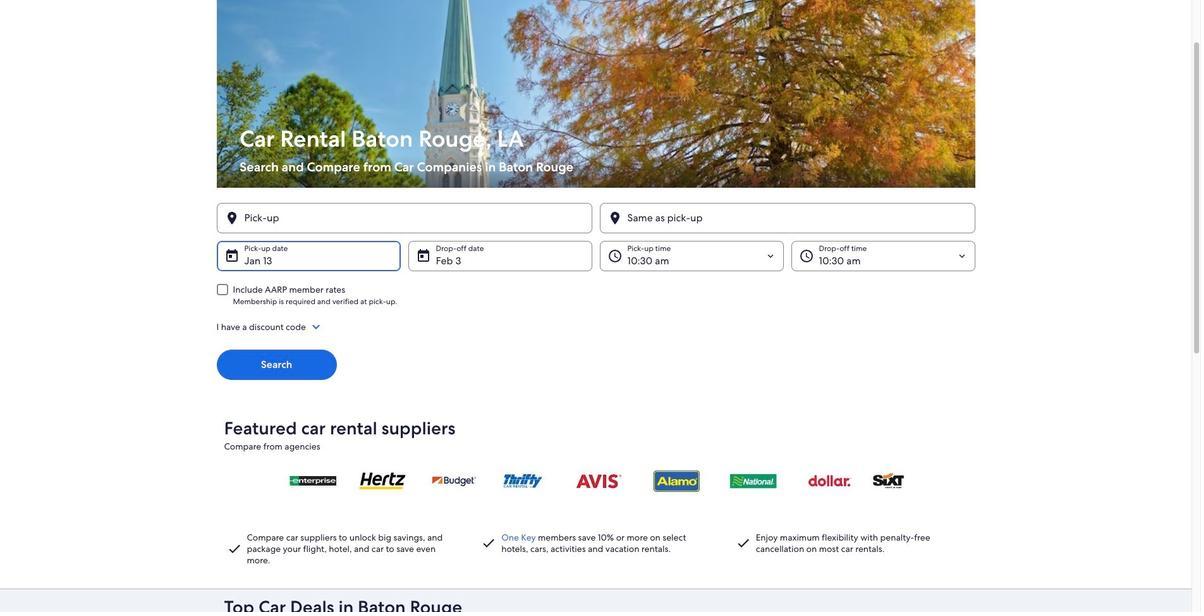 Task type: vqa. For each thing, say whether or not it's contained in the screenshot.
Breadcrumbs region
yes



Task type: describe. For each thing, give the bounding box(es) containing it.
car suppliers logo image
[[224, 457, 968, 504]]

breadcrumbs region
[[0, 0, 1192, 589]]



